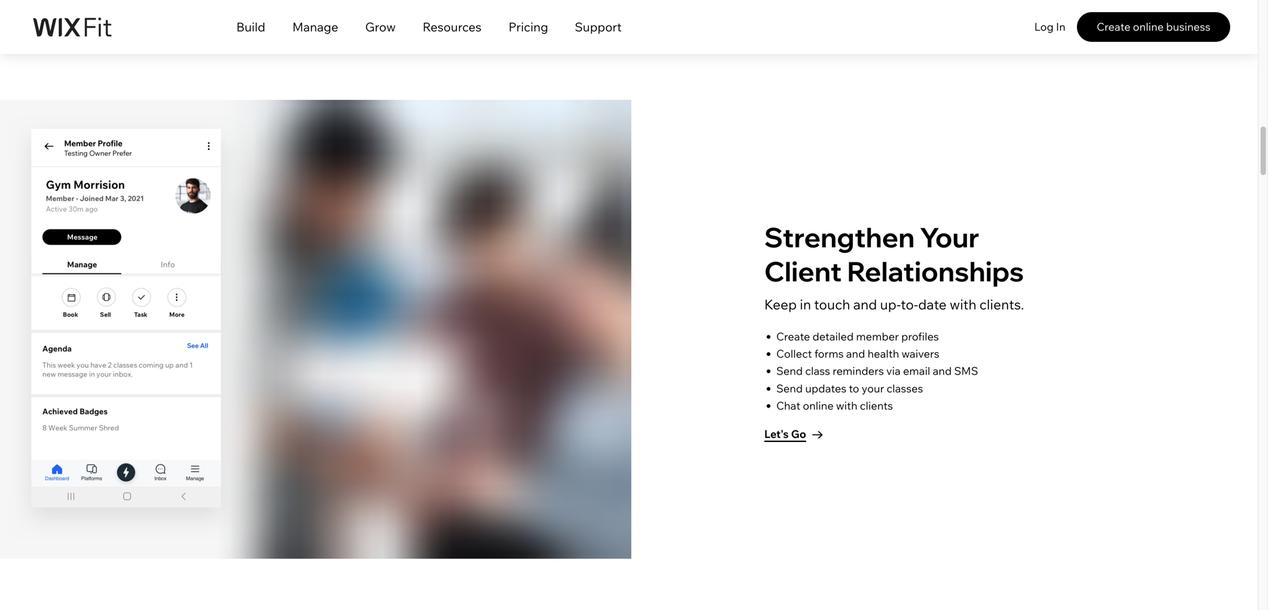 Task type: vqa. For each thing, say whether or not it's contained in the screenshot.
rightmost Edit button
no



Task type: describe. For each thing, give the bounding box(es) containing it.
1 vertical spatial and
[[846, 347, 865, 361]]

8
[[50, 521, 56, 534]]

waivers
[[902, 347, 939, 361]]

updates
[[805, 382, 846, 395]]

fitness client relationship management software image
[[0, 100, 631, 559]]

0 vertical spatial and
[[853, 296, 877, 313]]

business
[[1166, 20, 1210, 34]]

reminders
[[833, 364, 884, 378]]

keep
[[764, 296, 797, 313]]

log in link
[[1030, 12, 1069, 42]]

sms
[[954, 364, 978, 378]]

let's go
[[764, 427, 806, 441]]

your
[[862, 382, 884, 395]]

email
[[903, 364, 930, 378]]

detailed
[[812, 330, 854, 343]]

member
[[856, 330, 899, 343]]

in
[[800, 296, 811, 313]]

pricing
[[508, 19, 548, 34]]

group 8 copy 2 image
[[8, 115, 245, 542]]

online inside create detailed member profiles collect forms and health waivers send class reminders via email and sms send updates to your classes chat online with clients
[[803, 399, 834, 412]]

create for create online business
[[1097, 20, 1130, 34]]

group 8 copy 2
[[15, 521, 95, 534]]

build
[[236, 19, 265, 34]]

create online business link
[[1077, 12, 1230, 42]]

your
[[920, 220, 979, 254]]

up-
[[880, 296, 901, 313]]

clients.
[[979, 296, 1024, 313]]

pricing link
[[495, 16, 562, 47]]

create for create detailed member profiles collect forms and health waivers send class reminders via email and sms send updates to your classes chat online with clients
[[776, 330, 810, 343]]

manage
[[292, 19, 338, 34]]

date
[[918, 296, 947, 313]]

health
[[868, 347, 899, 361]]

2
[[89, 521, 95, 534]]

group
[[15, 521, 47, 534]]

strengthen your client relationships
[[764, 220, 1024, 288]]



Task type: locate. For each thing, give the bounding box(es) containing it.
0 horizontal spatial with
[[836, 399, 857, 412]]

strengthen
[[764, 220, 915, 254]]

and up reminders
[[846, 347, 865, 361]]

send
[[776, 364, 803, 378], [776, 382, 803, 395]]

1 vertical spatial with
[[836, 399, 857, 412]]

create right 'in'
[[1097, 20, 1130, 34]]

2 vertical spatial and
[[933, 364, 952, 378]]

support
[[575, 19, 622, 34]]

go
[[791, 427, 806, 441]]

class
[[805, 364, 830, 378]]

1/3
[[248, 121, 259, 130]]

1 horizontal spatial with
[[950, 296, 976, 313]]

and
[[853, 296, 877, 313], [846, 347, 865, 361], [933, 364, 952, 378]]

log
[[1034, 20, 1054, 34]]

fitness calendar management solution image
[[629, 0, 1258, 31]]

with inside create detailed member profiles collect forms and health waivers send class reminders via email and sms send updates to your classes chat online with clients
[[836, 399, 857, 412]]

and left sms
[[933, 364, 952, 378]]

online down "updates"
[[803, 399, 834, 412]]

site element
[[223, 16, 635, 47]]

with down to
[[836, 399, 857, 412]]

classes
[[887, 382, 923, 395]]

forms
[[814, 347, 844, 361]]

1 vertical spatial send
[[776, 382, 803, 395]]

with right date
[[950, 296, 976, 313]]

resources
[[423, 19, 482, 34]]

touch
[[814, 296, 850, 313]]

1 send from the top
[[776, 364, 803, 378]]

via
[[886, 364, 901, 378]]

0 horizontal spatial create
[[776, 330, 810, 343]]

1 horizontal spatial create
[[1097, 20, 1130, 34]]

chat
[[776, 399, 800, 412]]

online left business
[[1133, 20, 1164, 34]]

create up collect
[[776, 330, 810, 343]]

2 send from the top
[[776, 382, 803, 395]]

create
[[1097, 20, 1130, 34], [776, 330, 810, 343]]

0 vertical spatial with
[[950, 296, 976, 313]]

keep in touch and up-to-date with clients.
[[764, 296, 1027, 313]]

collect
[[776, 347, 812, 361]]

0 vertical spatial create
[[1097, 20, 1130, 34]]

to
[[849, 382, 859, 395]]

copy
[[59, 521, 86, 534]]

with
[[950, 296, 976, 313], [836, 399, 857, 412]]

relationships
[[847, 254, 1024, 288]]

to-
[[901, 296, 918, 313]]

let's go link
[[764, 425, 823, 444]]

create online business
[[1097, 20, 1210, 34]]

log in
[[1034, 20, 1066, 34]]

1 horizontal spatial online
[[1133, 20, 1164, 34]]

create inside create detailed member profiles collect forms and health waivers send class reminders via email and sms send updates to your classes chat online with clients
[[776, 330, 810, 343]]

send down collect
[[776, 364, 803, 378]]

0 horizontal spatial online
[[803, 399, 834, 412]]

create detailed member profiles collect forms and health waivers send class reminders via email and sms send updates to your classes chat online with clients
[[776, 330, 978, 412]]

1 vertical spatial online
[[803, 399, 834, 412]]

clients
[[860, 399, 893, 412]]

send up chat
[[776, 382, 803, 395]]

in
[[1056, 20, 1066, 34]]

grow
[[365, 19, 396, 34]]

0 vertical spatial online
[[1133, 20, 1164, 34]]

client
[[764, 254, 842, 288]]

let's
[[764, 427, 789, 441]]

1 vertical spatial create
[[776, 330, 810, 343]]

online
[[1133, 20, 1164, 34], [803, 399, 834, 412]]

profiles
[[901, 330, 939, 343]]

0 vertical spatial send
[[776, 364, 803, 378]]

slide show gallery region
[[0, 115, 266, 542]]

and left 'up-'
[[853, 296, 877, 313]]



